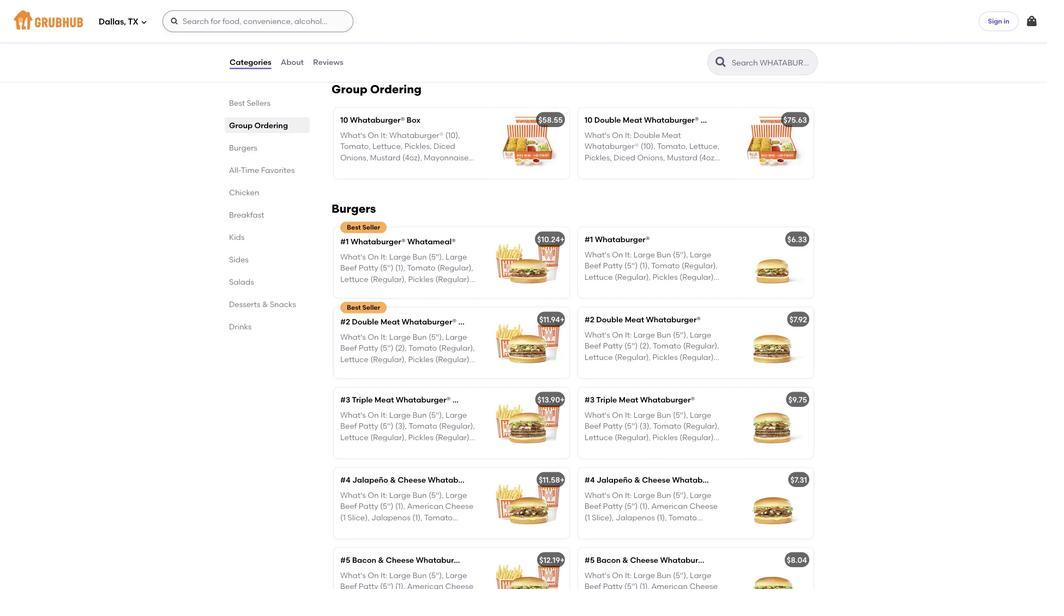 Task type: vqa. For each thing, say whether or not it's contained in the screenshot.
Double inside What's On It: Double Meat Whataburger® (10), Tomato, Lettuce, Pickles, Diced Onions, Mustard (4oz), Mayonnaise (4oz), Ketchup (4oz)
yes



Task type: locate. For each thing, give the bounding box(es) containing it.
on down #3 triple meat whataburger®
[[612, 411, 623, 420]]

(3), for #3 triple meat whataburger®
[[640, 422, 651, 431]]

diced inside what's on it: large bun (5"), large beef patty (5") (1), tomato (regular), lettuce (regular), pickles (regular), diced onions (regular), mustard (regular)
[[585, 284, 606, 293]]

1 ketchup from the left
[[362, 164, 393, 173]]

1 #3 from the left
[[340, 395, 350, 405]]

mayonnaise inside what's on it: double meat whataburger® (10), tomato, lettuce, pickles, diced onions, mustard (4oz), mayonnaise (4oz), ketchup (4oz)
[[585, 164, 629, 173]]

(3), down #3 triple meat whataburger®
[[640, 422, 651, 431]]

what's on it: large bun (5"), large beef patty (5") (2), tomato (regular), lettuce (regular), pickles (regular), diced onions (regular), mustard (regular) for #2 double meat whataburger®
[[585, 330, 719, 384]]

tomato,
[[340, 142, 371, 151], [657, 142, 688, 151]]

double
[[594, 115, 621, 125], [634, 131, 660, 140], [596, 315, 623, 324], [352, 317, 379, 326]]

it: for #3 triple meat whataburger®
[[625, 411, 632, 420]]

1 vertical spatial pickles,
[[585, 153, 612, 162]]

1 horizontal spatial mayonnaise
[[585, 164, 629, 173]]

desserts & snacks tab
[[229, 298, 305, 310]]

it: down #2 double meat whataburger®
[[625, 330, 632, 340]]

mayonnaise
[[424, 153, 469, 162], [585, 164, 629, 173]]

diced inside "what's on it: whataburger® (10), tomato, lettuce, pickles, diced onions, mustard (4oz), mayonnaise (4oz), ketchup (4oz)"
[[434, 142, 455, 151]]

what's inside what's on it: double meat whataburger® (10), tomato, lettuce, pickles, diced onions, mustard (4oz), mayonnaise (4oz), ketchup (4oz)
[[585, 131, 610, 140]]

0 horizontal spatial #1
[[340, 237, 349, 246]]

tomato right (1),
[[651, 261, 680, 271]]

1 #5 from the left
[[340, 556, 350, 565]]

ordering inside tab
[[255, 121, 288, 130]]

+
[[360, 34, 365, 44], [658, 34, 663, 44], [560, 235, 565, 244], [560, 315, 565, 324], [560, 395, 565, 405], [560, 475, 565, 485], [560, 556, 565, 565]]

(2), down #2 double meat whataburger®
[[640, 342, 651, 351]]

what's for 10 whataburger® box
[[340, 131, 366, 140]]

best seller
[[347, 224, 380, 232], [347, 304, 380, 312]]

ketchup down 10 whataburger® box
[[362, 164, 393, 173]]

(5") for #3 triple meat whataburger® whatameal®
[[380, 422, 393, 431]]

diced inside what's on it: double meat whataburger® (10), tomato, lettuce, pickles, diced onions, mustard (4oz), mayonnaise (4oz), ketchup (4oz)
[[614, 153, 636, 162]]

patty for #1 whataburger®
[[603, 261, 623, 271]]

0 horizontal spatial mayonnaise
[[424, 153, 469, 162]]

0 horizontal spatial $10.24
[[537, 235, 560, 244]]

#4 for #4 jalapeño & cheese whataburger®
[[585, 475, 595, 485]]

0 vertical spatial burgers
[[229, 143, 257, 152]]

large
[[634, 250, 655, 260], [690, 250, 712, 260], [634, 330, 655, 340], [690, 330, 712, 340], [389, 333, 411, 342], [446, 333, 467, 342], [389, 411, 411, 420], [446, 411, 467, 420], [634, 411, 655, 420], [690, 411, 712, 420]]

$12.19
[[540, 556, 560, 565]]

1 vertical spatial mayonnaise
[[585, 164, 629, 173]]

2 best seller from the top
[[347, 304, 380, 312]]

patty inside what's on it: large bun (5"), large beef patty (5") (1), tomato (regular), lettuce (regular), pickles (regular), diced onions (regular), mustard (regular)
[[603, 261, 623, 271]]

bun for #2 double meat whataburger® whatameal®
[[413, 333, 427, 342]]

drinks
[[229, 322, 252, 331]]

0 horizontal spatial what's on it: large bun (5"), large beef patty (5") (2), tomato (regular), lettuce (regular), pickles (regular), diced onions (regular), mustard (regular)
[[340, 333, 475, 386]]

pickles for #2 double meat whataburger®
[[653, 353, 678, 362]]

in
[[1004, 17, 1010, 25]]

burgers
[[229, 143, 257, 152], [332, 202, 376, 216]]

on inside "what's on it: whataburger® (10), tomato, lettuce, pickles, diced onions, mustard (4oz), mayonnaise (4oz), ketchup (4oz)"
[[368, 131, 379, 140]]

1 tomato, from the left
[[340, 142, 371, 151]]

(4oz),
[[402, 153, 422, 162], [699, 153, 719, 162], [340, 164, 360, 173], [631, 164, 651, 173]]

0 horizontal spatial ordering
[[255, 121, 288, 130]]

2 what's on it: large bun (5"), large beef patty (5") (3), tomato (regular), lettuce (regular), pickles (regular), diced onions (regular), mustard (regular) from the left
[[585, 411, 719, 464]]

(5"), for #3 triple meat whataburger® whatameal®
[[429, 411, 444, 420]]

bun
[[657, 250, 671, 260], [657, 330, 671, 340], [413, 333, 427, 342], [413, 411, 427, 420], [657, 411, 671, 420]]

2 onions, from the left
[[637, 153, 665, 162]]

ordering
[[370, 82, 422, 96], [255, 121, 288, 130]]

1 horizontal spatial (3),
[[640, 422, 651, 431]]

it: for 10 whataburger® box
[[381, 131, 388, 140]]

0 vertical spatial best seller
[[347, 224, 380, 232]]

1 horizontal spatial jalapeño
[[597, 475, 633, 485]]

beef
[[585, 261, 601, 271], [585, 342, 601, 351], [340, 344, 357, 353], [340, 422, 357, 431], [585, 422, 601, 431]]

patty for #2 double meat whataburger® whatameal®
[[359, 344, 378, 353]]

& inside tab
[[262, 299, 268, 309]]

on down #2 double meat whataburger® whatameal®
[[368, 333, 379, 342]]

what's on it: large bun (5"), large beef patty (5") (3), tomato (regular), lettuce (regular), pickles (regular), diced onions (regular), mustard (regular) down #3 triple meat whataburger®
[[585, 411, 719, 464]]

pickles up #2 double meat whataburger®
[[653, 272, 678, 282]]

(5") down #3 triple meat whataburger® whatameal®
[[380, 422, 393, 431]]

kids
[[229, 232, 245, 242]]

desserts
[[229, 299, 260, 309]]

#1 whataburger® whatameal® image
[[488, 227, 569, 298]]

best
[[229, 98, 245, 107], [347, 224, 361, 232], [347, 304, 361, 312]]

0 horizontal spatial burgers
[[229, 143, 257, 152]]

1 horizontal spatial onions,
[[637, 153, 665, 162]]

tomato for #1 whataburger®
[[651, 261, 680, 271]]

bun for #3 triple meat whataburger®
[[657, 411, 671, 420]]

drinks tab
[[229, 321, 305, 332]]

double for #2 double meat whataburger® whatameal®
[[352, 317, 379, 326]]

(5") down #2 double meat whataburger®
[[625, 342, 638, 351]]

lettuce, inside "what's on it: whataburger® (10), tomato, lettuce, pickles, diced onions, mustard (4oz), mayonnaise (4oz), ketchup (4oz)"
[[373, 142, 403, 151]]

jalapeño
[[352, 475, 388, 485], [597, 475, 633, 485]]

lettuce inside what's on it: large bun (5"), large beef patty (5") (1), tomato (regular), lettuce (regular), pickles (regular), diced onions (regular), mustard (regular)
[[585, 272, 613, 282]]

(1),
[[640, 261, 650, 271]]

1 horizontal spatial tomato,
[[657, 142, 688, 151]]

cheese for #4 jalapeño & cheese whataburger® whatameal®
[[398, 475, 426, 485]]

tomato down #3 triple meat whataburger® whatameal®
[[409, 422, 437, 431]]

1 horizontal spatial (2),
[[640, 342, 651, 351]]

jalapeño for #4 jalapeño & cheese whataburger®
[[597, 475, 633, 485]]

2 ketchup from the left
[[653, 164, 684, 173]]

1 horizontal spatial pickles,
[[585, 153, 612, 162]]

on down 10 double meat whataburger® box
[[612, 131, 623, 140]]

0 vertical spatial (10),
[[445, 131, 460, 140]]

(regular) for #2 double meat whataburger®
[[585, 375, 619, 384]]

pickles down #3 triple meat whataburger® whatameal®
[[408, 433, 434, 442]]

mustard for #3 triple meat whataburger®
[[674, 444, 704, 453]]

pickles
[[653, 272, 678, 282], [653, 353, 678, 362], [408, 355, 434, 364], [408, 433, 434, 442], [653, 433, 678, 442]]

#3 triple meat whataburger®
[[585, 395, 695, 405]]

lettuce,
[[373, 142, 403, 151], [690, 142, 720, 151]]

pickles,
[[405, 142, 432, 151], [585, 153, 612, 162]]

on down #2 double meat whataburger®
[[612, 330, 623, 340]]

10 whataburger® box image
[[488, 108, 569, 179]]

0 vertical spatial seller
[[362, 224, 380, 232]]

#3 triple meat whataburger® image
[[732, 388, 814, 459]]

what's on it: whataburger® (10), tomato, lettuce, pickles, diced onions, mustard (4oz), mayonnaise (4oz), ketchup (4oz)
[[340, 131, 469, 173]]

Search for food, convenience, alcohol... search field
[[163, 10, 353, 32]]

1 (3), from the left
[[395, 422, 407, 431]]

0 horizontal spatial bacon
[[352, 556, 376, 565]]

group down best sellers
[[229, 121, 253, 130]]

bun inside what's on it: large bun (5"), large beef patty (5") (1), tomato (regular), lettuce (regular), pickles (regular), diced onions (regular), mustard (regular)
[[657, 250, 671, 260]]

& for #4 jalapeño & cheese whataburger® whatameal®
[[390, 475, 396, 485]]

triple
[[352, 395, 373, 405], [596, 395, 617, 405]]

it: inside what's on it: double meat whataburger® (10), tomato, lettuce, pickles, diced onions, mustard (4oz), mayonnaise (4oz), ketchup (4oz)
[[625, 131, 632, 140]]

0 horizontal spatial (3),
[[395, 422, 407, 431]]

10
[[340, 115, 348, 125], [585, 115, 593, 125]]

mustard inside "what's on it: whataburger® (10), tomato, lettuce, pickles, diced onions, mustard (4oz), mayonnaise (4oz), ketchup (4oz)"
[[370, 153, 401, 162]]

& for #4 jalapeño & cheese whataburger®
[[635, 475, 640, 485]]

#1 whataburger® image
[[732, 227, 814, 298]]

diced for #3 triple meat whataburger®
[[585, 444, 606, 453]]

1 vertical spatial $10.24 +
[[537, 235, 565, 244]]

1 what's on it: large bun (5"), large beef patty (5") (3), tomato (regular), lettuce (regular), pickles (regular), diced onions (regular), mustard (regular) from the left
[[340, 411, 475, 464]]

1 horizontal spatial what's on it: large bun (5"), large beef patty (5") (3), tomato (regular), lettuce (regular), pickles (regular), diced onions (regular), mustard (regular)
[[585, 411, 719, 464]]

1 horizontal spatial #2
[[585, 315, 595, 324]]

beef for #3 triple meat whataburger®
[[585, 422, 601, 431]]

1 vertical spatial group ordering
[[229, 121, 288, 130]]

what's for #1 whataburger®
[[585, 250, 610, 260]]

1 horizontal spatial $10.24 +
[[635, 34, 663, 44]]

1 horizontal spatial #4
[[585, 475, 595, 485]]

2 box from the left
[[701, 115, 715, 125]]

(2), down #2 double meat whataburger® whatameal®
[[395, 344, 407, 353]]

1 horizontal spatial what's on it: large bun (5"), large beef patty (5") (2), tomato (regular), lettuce (regular), pickles (regular), diced onions (regular), mustard (regular)
[[585, 330, 719, 384]]

$7.31
[[791, 475, 807, 485]]

(5") left (1),
[[625, 261, 638, 271]]

burgers tab
[[229, 142, 305, 153]]

#5 bacon & cheese whataburger® whatameal® image
[[488, 548, 569, 589]]

1 vertical spatial (10),
[[641, 142, 656, 151]]

what's
[[340, 131, 366, 140], [585, 131, 610, 140], [585, 250, 610, 260], [585, 330, 610, 340], [340, 333, 366, 342], [340, 411, 366, 420], [585, 411, 610, 420]]

meat for #2 double meat whataburger® whatameal®
[[381, 317, 400, 326]]

it: down 10 whataburger® box
[[381, 131, 388, 140]]

#4 jalapeño & cheese whataburger® whatameal®
[[340, 475, 533, 485]]

all-
[[229, 165, 241, 175]]

1 (4oz) from the left
[[395, 164, 413, 173]]

1 horizontal spatial svg image
[[170, 17, 179, 26]]

onions, down 10 double meat whataburger® box
[[637, 153, 665, 162]]

1 lettuce, from the left
[[373, 142, 403, 151]]

+ inside french fries $3.41 +
[[360, 34, 365, 44]]

(regular)
[[585, 295, 619, 304], [585, 375, 619, 384], [340, 377, 374, 386], [340, 455, 374, 464], [585, 455, 619, 464]]

onions,
[[340, 153, 368, 162], [637, 153, 665, 162]]

it: down 10 double meat whataburger® box
[[625, 131, 632, 140]]

pickles down #2 double meat whataburger®
[[653, 353, 678, 362]]

2 bacon from the left
[[597, 556, 621, 565]]

1 10 from the left
[[340, 115, 348, 125]]

1 horizontal spatial 10
[[585, 115, 593, 125]]

$6.33
[[788, 235, 807, 244]]

pickles up the #4 jalapeño & cheese whataburger®
[[653, 433, 678, 442]]

2 tomato, from the left
[[657, 142, 688, 151]]

breakfast tab
[[229, 209, 305, 220]]

tomato, down 10 whataburger® box
[[340, 142, 371, 151]]

lettuce
[[585, 272, 613, 282], [585, 353, 613, 362], [340, 355, 369, 364], [340, 433, 369, 442], [585, 433, 613, 442]]

1 vertical spatial burgers
[[332, 202, 376, 216]]

it: for #2 double meat whataburger® whatameal®
[[381, 333, 388, 342]]

$3.41
[[342, 34, 360, 44]]

search icon image
[[715, 56, 728, 69]]

mayonnaise inside "what's on it: whataburger® (10), tomato, lettuce, pickles, diced onions, mustard (4oz), mayonnaise (4oz), ketchup (4oz)"
[[424, 153, 469, 162]]

(5"), inside what's on it: large bun (5"), large beef patty (5") (1), tomato (regular), lettuce (regular), pickles (regular), diced onions (regular), mustard (regular)
[[673, 250, 688, 260]]

1 vertical spatial seller
[[362, 304, 380, 312]]

#5 for #5 bacon & cheese whataburger® whatameal®
[[340, 556, 350, 565]]

on for #2 double meat whataburger® whatameal®
[[368, 333, 379, 342]]

what's on it: large bun (5"), large beef patty (5") (3), tomato (regular), lettuce (regular), pickles (regular), diced onions (regular), mustard (regular) down #3 triple meat whataburger® whatameal®
[[340, 411, 475, 464]]

tomato inside what's on it: large bun (5"), large beef patty (5") (1), tomato (regular), lettuce (regular), pickles (regular), diced onions (regular), mustard (regular)
[[651, 261, 680, 271]]

onions
[[608, 284, 634, 293], [608, 364, 634, 373], [364, 366, 390, 375], [364, 444, 390, 453], [608, 444, 634, 453]]

1 best seller from the top
[[347, 224, 380, 232]]

ketchup down 10 double meat whataburger® box
[[653, 164, 684, 173]]

2 jalapeño from the left
[[597, 475, 633, 485]]

patty
[[603, 261, 623, 271], [603, 342, 623, 351], [359, 344, 378, 353], [359, 422, 378, 431], [603, 422, 623, 431]]

(3), down #3 triple meat whataburger® whatameal®
[[395, 422, 407, 431]]

$75.63
[[784, 115, 807, 125]]

1 horizontal spatial $10.24
[[635, 34, 658, 44]]

0 horizontal spatial ketchup
[[362, 164, 393, 173]]

ordering up 10 whataburger® box
[[370, 82, 422, 96]]

1 #4 from the left
[[340, 475, 351, 485]]

french fries $3.41 +
[[342, 22, 387, 44]]

1 jalapeño from the left
[[352, 475, 388, 485]]

2 seller from the top
[[362, 304, 380, 312]]

beef for #3 triple meat whataburger® whatameal®
[[340, 422, 357, 431]]

& for #5 bacon & cheese whataburger® whatameal®
[[378, 556, 384, 565]]

#1 for #1 whataburger®
[[585, 235, 593, 244]]

diced for #1 whataburger®
[[585, 284, 606, 293]]

1 vertical spatial ordering
[[255, 121, 288, 130]]

0 horizontal spatial box
[[407, 115, 421, 125]]

2 #3 from the left
[[585, 395, 595, 405]]

patty for #3 triple meat whataburger®
[[603, 422, 623, 431]]

tomato down #3 triple meat whataburger®
[[653, 422, 682, 431]]

it: for #2 double meat whataburger®
[[625, 330, 632, 340]]

1 horizontal spatial #3
[[585, 395, 595, 405]]

0 horizontal spatial lettuce,
[[373, 142, 403, 151]]

(3), for #3 triple meat whataburger® whatameal®
[[395, 422, 407, 431]]

onions, down 10 whataburger® box
[[340, 153, 368, 162]]

10 double meat whataburger® box image
[[732, 108, 814, 179]]

1 horizontal spatial ketchup
[[653, 164, 684, 173]]

0 horizontal spatial (10),
[[445, 131, 460, 140]]

1 horizontal spatial group
[[332, 82, 368, 96]]

2 vertical spatial best
[[347, 304, 361, 312]]

#2
[[585, 315, 595, 324], [340, 317, 350, 326]]

onions for #3 triple meat whataburger®
[[608, 444, 634, 453]]

salads tab
[[229, 276, 305, 287]]

(2),
[[640, 342, 651, 351], [395, 344, 407, 353]]

2 triple from the left
[[596, 395, 617, 405]]

0 horizontal spatial (4oz)
[[395, 164, 413, 173]]

what's on it: large bun (5"), large beef patty (5") (3), tomato (regular), lettuce (regular), pickles (regular), diced onions (regular), mustard (regular)
[[340, 411, 475, 464], [585, 411, 719, 464]]

(regular) for #2 double meat whataburger® whatameal®
[[340, 377, 374, 386]]

2 #5 from the left
[[585, 556, 595, 565]]

#5
[[340, 556, 350, 565], [585, 556, 595, 565]]

it:
[[381, 131, 388, 140], [625, 131, 632, 140], [625, 250, 632, 260], [625, 330, 632, 340], [381, 333, 388, 342], [381, 411, 388, 420], [625, 411, 632, 420]]

2 lettuce, from the left
[[690, 142, 720, 151]]

group
[[332, 82, 368, 96], [229, 121, 253, 130]]

1 vertical spatial group
[[229, 121, 253, 130]]

(5"),
[[673, 250, 688, 260], [673, 330, 688, 340], [429, 333, 444, 342], [429, 411, 444, 420], [673, 411, 688, 420]]

2 (4oz) from the left
[[686, 164, 704, 173]]

1 horizontal spatial box
[[701, 115, 715, 125]]

on inside what's on it: double meat whataburger® (10), tomato, lettuce, pickles, diced onions, mustard (4oz), mayonnaise (4oz), ketchup (4oz)
[[612, 131, 623, 140]]

tomato, down 10 double meat whataburger® box
[[657, 142, 688, 151]]

patty for #2 double meat whataburger®
[[603, 342, 623, 351]]

what's on it: large bun (5"), large beef patty (5") (2), tomato (regular), lettuce (regular), pickles (regular), diced onions (regular), mustard (regular) down #2 double meat whataburger®
[[585, 330, 719, 384]]

box
[[407, 115, 421, 125], [701, 115, 715, 125]]

0 horizontal spatial #5
[[340, 556, 350, 565]]

dallas,
[[99, 17, 126, 27]]

#5 for #5 bacon & cheese whataburger®
[[585, 556, 595, 565]]

lettuce for #2 double meat whataburger®
[[585, 353, 613, 362]]

ketchup
[[362, 164, 393, 173], [653, 164, 684, 173]]

(regular) for #1 whataburger®
[[585, 295, 619, 304]]

beef for #2 double meat whataburger®
[[585, 342, 601, 351]]

0 horizontal spatial tomato,
[[340, 142, 371, 151]]

2 10 from the left
[[585, 115, 593, 125]]

1 horizontal spatial #1
[[585, 235, 593, 244]]

0 horizontal spatial onions,
[[340, 153, 368, 162]]

it: inside "what's on it: whataburger® (10), tomato, lettuce, pickles, diced onions, mustard (4oz), mayonnaise (4oz), ketchup (4oz)"
[[381, 131, 388, 140]]

(5") down #3 triple meat whataburger®
[[625, 422, 638, 431]]

0 vertical spatial mayonnaise
[[424, 153, 469, 162]]

kids tab
[[229, 231, 305, 243]]

seller
[[362, 224, 380, 232], [362, 304, 380, 312]]

#1 for #1 whataburger® whatameal®
[[340, 237, 349, 246]]

#1
[[585, 235, 593, 244], [340, 237, 349, 246]]

what's inside "what's on it: whataburger® (10), tomato, lettuce, pickles, diced onions, mustard (4oz), mayonnaise (4oz), ketchup (4oz)"
[[340, 131, 366, 140]]

$10.24
[[635, 34, 658, 44], [537, 235, 560, 244]]

0 horizontal spatial jalapeño
[[352, 475, 388, 485]]

1 seller from the top
[[362, 224, 380, 232]]

main navigation navigation
[[0, 0, 1047, 43]]

bun for #3 triple meat whataburger® whatameal®
[[413, 411, 427, 420]]

1 horizontal spatial bacon
[[597, 556, 621, 565]]

it: down #2 double meat whataburger® whatameal®
[[381, 333, 388, 342]]

0 horizontal spatial triple
[[352, 395, 373, 405]]

2 (3), from the left
[[640, 422, 651, 431]]

on inside what's on it: large bun (5"), large beef patty (5") (1), tomato (regular), lettuce (regular), pickles (regular), diced onions (regular), mustard (regular)
[[612, 250, 623, 260]]

seller up #1 whataburger® whatameal®
[[362, 224, 380, 232]]

categories
[[230, 57, 271, 67]]

$13.90
[[538, 395, 560, 405]]

it: down #3 triple meat whataburger®
[[625, 411, 632, 420]]

0 vertical spatial best
[[229, 98, 245, 107]]

$10.24 +
[[635, 34, 663, 44], [537, 235, 565, 244]]

lettuce, inside what's on it: double meat whataburger® (10), tomato, lettuce, pickles, diced onions, mustard (4oz), mayonnaise (4oz), ketchup (4oz)
[[690, 142, 720, 151]]

on down the #1 whataburger®
[[612, 250, 623, 260]]

0 horizontal spatial group ordering
[[229, 121, 288, 130]]

(regular) inside what's on it: large bun (5"), large beef patty (5") (1), tomato (regular), lettuce (regular), pickles (regular), diced onions (regular), mustard (regular)
[[585, 295, 619, 304]]

(5") down #2 double meat whataburger® whatameal®
[[380, 344, 393, 353]]

$11.94
[[539, 315, 560, 324]]

1 horizontal spatial #5
[[585, 556, 595, 565]]

meat for #3 triple meat whataburger®
[[619, 395, 638, 405]]

(5") for #1 whataburger®
[[625, 261, 638, 271]]

what's inside what's on it: large bun (5"), large beef patty (5") (1), tomato (regular), lettuce (regular), pickles (regular), diced onions (regular), mustard (regular)
[[585, 250, 610, 260]]

0 vertical spatial ordering
[[370, 82, 422, 96]]

(10),
[[445, 131, 460, 140], [641, 142, 656, 151]]

mustard inside what's on it: large bun (5"), large beef patty (5") (1), tomato (regular), lettuce (regular), pickles (regular), diced onions (regular), mustard (regular)
[[674, 284, 704, 293]]

1 horizontal spatial triple
[[596, 395, 617, 405]]

cheese for #5 bacon & cheese whataburger® whatameal®
[[386, 556, 414, 565]]

best sellers
[[229, 98, 271, 107]]

whataburger®
[[350, 115, 405, 125], [644, 115, 699, 125], [389, 131, 444, 140], [585, 142, 639, 151], [595, 235, 650, 244], [351, 237, 406, 246], [646, 315, 701, 324], [402, 317, 457, 326], [396, 395, 451, 405], [640, 395, 695, 405], [428, 475, 483, 485], [672, 475, 727, 485], [416, 556, 471, 565], [660, 556, 715, 565]]

1 triple from the left
[[352, 395, 373, 405]]

#3
[[340, 395, 350, 405], [585, 395, 595, 405]]

group ordering up 10 whataburger® box
[[332, 82, 422, 96]]

#1 whataburger®
[[585, 235, 650, 244]]

1 vertical spatial $10.24
[[537, 235, 560, 244]]

1 vertical spatial best seller
[[347, 304, 380, 312]]

10 for 10 whataburger® box
[[340, 115, 348, 125]]

1 onions, from the left
[[340, 153, 368, 162]]

10 double meat whataburger® box
[[585, 115, 715, 125]]

seller up #2 double meat whataburger® whatameal®
[[362, 304, 380, 312]]

(10), inside "what's on it: whataburger® (10), tomato, lettuce, pickles, diced onions, mustard (4oz), mayonnaise (4oz), ketchup (4oz)"
[[445, 131, 460, 140]]

what's on it: large bun (5"), large beef patty (5") (3), tomato (regular), lettuce (regular), pickles (regular), diced onions (regular), mustard (regular) for #3 triple meat whataburger® whatameal®
[[340, 411, 475, 464]]

(2), for #2 double meat whataburger®
[[640, 342, 651, 351]]

&
[[262, 299, 268, 309], [390, 475, 396, 485], [635, 475, 640, 485], [378, 556, 384, 565], [623, 556, 628, 565]]

#1 whataburger® whatameal®
[[340, 237, 456, 246]]

group inside tab
[[229, 121, 253, 130]]

$11.94 +
[[539, 315, 565, 324]]

group ordering inside tab
[[229, 121, 288, 130]]

svg image
[[170, 17, 179, 26], [141, 19, 147, 25]]

(5"), for #3 triple meat whataburger®
[[673, 411, 688, 420]]

it: down #3 triple meat whataburger® whatameal®
[[381, 411, 388, 420]]

group down the reviews button
[[332, 82, 368, 96]]

0 horizontal spatial 10
[[340, 115, 348, 125]]

pickles inside what's on it: large bun (5"), large beef patty (5") (1), tomato (regular), lettuce (regular), pickles (regular), diced onions (regular), mustard (regular)
[[653, 272, 678, 282]]

#4
[[340, 475, 351, 485], [585, 475, 595, 485]]

(regular),
[[682, 261, 718, 271], [615, 272, 651, 282], [680, 272, 716, 282], [636, 284, 672, 293], [683, 342, 719, 351], [439, 344, 475, 353], [615, 353, 651, 362], [680, 353, 716, 362], [370, 355, 406, 364], [435, 355, 471, 364], [636, 364, 672, 373], [392, 366, 428, 375], [439, 422, 475, 431], [683, 422, 719, 431], [370, 433, 406, 442], [435, 433, 471, 442], [615, 433, 651, 442], [680, 433, 716, 442], [392, 444, 428, 453], [636, 444, 672, 453]]

pickles down #2 double meat whataburger® whatameal®
[[408, 355, 434, 364]]

0 horizontal spatial group
[[229, 121, 253, 130]]

tomato down #2 double meat whataburger®
[[653, 342, 681, 351]]

double for 10 double meat whataburger® box
[[594, 115, 621, 125]]

1 horizontal spatial (10),
[[641, 142, 656, 151]]

$11.58
[[539, 475, 560, 485]]

0 vertical spatial $10.24 +
[[635, 34, 663, 44]]

#2 for #2 double meat whataburger®
[[585, 315, 595, 324]]

1 vertical spatial best
[[347, 224, 361, 232]]

pickles for #3 triple meat whataburger® whatameal®
[[408, 433, 434, 442]]

it: inside what's on it: large bun (5"), large beef patty (5") (1), tomato (regular), lettuce (regular), pickles (regular), diced onions (regular), mustard (regular)
[[625, 250, 632, 260]]

0 vertical spatial group ordering
[[332, 82, 422, 96]]

onions inside what's on it: large bun (5"), large beef patty (5") (1), tomato (regular), lettuce (regular), pickles (regular), diced onions (regular), mustard (regular)
[[608, 284, 634, 293]]

on down #3 triple meat whataburger® whatameal®
[[368, 411, 379, 420]]

0 horizontal spatial what's on it: large bun (5"), large beef patty (5") (3), tomato (regular), lettuce (regular), pickles (regular), diced onions (regular), mustard (regular)
[[340, 411, 475, 464]]

it: down the #1 whataburger®
[[625, 250, 632, 260]]

0 vertical spatial pickles,
[[405, 142, 432, 151]]

on for 10 double meat whataburger® box
[[612, 131, 623, 140]]

beef inside what's on it: large bun (5"), large beef patty (5") (1), tomato (regular), lettuce (regular), pickles (regular), diced onions (regular), mustard (regular)
[[585, 261, 601, 271]]

ordering down best sellers tab
[[255, 121, 288, 130]]

cheese
[[398, 475, 426, 485], [642, 475, 670, 485], [386, 556, 414, 565], [630, 556, 659, 565]]

on down 10 whataburger® box
[[368, 131, 379, 140]]

tomato down #2 double meat whataburger® whatameal®
[[409, 344, 437, 353]]

0 horizontal spatial #2
[[340, 317, 350, 326]]

all-time favorites tab
[[229, 164, 305, 176]]

0 horizontal spatial (2),
[[395, 344, 407, 353]]

$7.92
[[790, 315, 807, 324]]

(5")
[[625, 261, 638, 271], [625, 342, 638, 351], [380, 344, 393, 353], [380, 422, 393, 431], [625, 422, 638, 431]]

on for #3 triple meat whataburger®
[[612, 411, 623, 420]]

mustard
[[370, 153, 401, 162], [667, 153, 698, 162], [674, 284, 704, 293], [674, 364, 704, 373], [430, 366, 460, 375], [430, 444, 460, 453], [674, 444, 704, 453]]

0 horizontal spatial pickles,
[[405, 142, 432, 151]]

lettuce for #2 double meat whataburger® whatameal®
[[340, 355, 369, 364]]

mustard for #3 triple meat whataburger® whatameal®
[[430, 444, 460, 453]]

1 horizontal spatial burgers
[[332, 202, 376, 216]]

group ordering
[[332, 82, 422, 96], [229, 121, 288, 130]]

sign
[[988, 17, 1002, 25]]

mustard for #2 double meat whataburger® whatameal®
[[430, 366, 460, 375]]

1 bacon from the left
[[352, 556, 376, 565]]

what's on it: large bun (5"), large beef patty (5") (2), tomato (regular), lettuce (regular), pickles (regular), diced onions (regular), mustard (regular) down #2 double meat whataburger® whatameal®
[[340, 333, 475, 386]]

svg image
[[1026, 15, 1039, 28]]

chicken tab
[[229, 187, 305, 198]]

0 horizontal spatial #3
[[340, 395, 350, 405]]

0 vertical spatial $10.24
[[635, 34, 658, 44]]

what's for #2 double meat whataburger® whatameal®
[[340, 333, 366, 342]]

bacon
[[352, 556, 376, 565], [597, 556, 621, 565]]

1 horizontal spatial lettuce,
[[690, 142, 720, 151]]

(5") for #2 double meat whataburger® whatameal®
[[380, 344, 393, 353]]

group ordering down sellers
[[229, 121, 288, 130]]

2 #4 from the left
[[585, 475, 595, 485]]

1 horizontal spatial (4oz)
[[686, 164, 704, 173]]

(5") inside what's on it: large bun (5"), large beef patty (5") (1), tomato (regular), lettuce (regular), pickles (regular), diced onions (regular), mustard (regular)
[[625, 261, 638, 271]]

0 horizontal spatial #4
[[340, 475, 351, 485]]



Task type: describe. For each thing, give the bounding box(es) containing it.
#3 triple meat whataburger® whatameal®
[[340, 395, 501, 405]]

#2 double meat whataburger® whatameal®
[[340, 317, 507, 326]]

1 horizontal spatial group ordering
[[332, 82, 422, 96]]

about
[[281, 57, 304, 67]]

(5"), for #1 whataburger®
[[673, 250, 688, 260]]

sign in button
[[979, 11, 1019, 31]]

tomato, inside "what's on it: whataburger® (10), tomato, lettuce, pickles, diced onions, mustard (4oz), mayonnaise (4oz), ketchup (4oz)"
[[340, 142, 371, 151]]

(5") for #2 double meat whataburger®
[[625, 342, 638, 351]]

french
[[342, 22, 368, 31]]

beef for #1 whataburger®
[[585, 261, 601, 271]]

mustard for #2 double meat whataburger®
[[674, 364, 704, 373]]

best inside best sellers tab
[[229, 98, 245, 107]]

sides tab
[[229, 254, 305, 265]]

lettuce for #3 triple meat whataburger®
[[585, 433, 613, 442]]

best sellers tab
[[229, 97, 305, 109]]

what's on it: large bun (5"), large beef patty (5") (1), tomato (regular), lettuce (regular), pickles (regular), diced onions (regular), mustard (regular)
[[585, 250, 718, 304]]

10 whataburger® box
[[340, 115, 421, 125]]

#4 jalapeño & cheese whataburger® image
[[732, 468, 814, 539]]

tomato for #2 double meat whataburger® whatameal®
[[409, 344, 437, 353]]

ketchup inside "what's on it: whataburger® (10), tomato, lettuce, pickles, diced onions, mustard (4oz), mayonnaise (4oz), ketchup (4oz)"
[[362, 164, 393, 173]]

it: for #3 triple meat whataburger® whatameal®
[[381, 411, 388, 420]]

seller for double
[[362, 304, 380, 312]]

1 box from the left
[[407, 115, 421, 125]]

$9.75
[[789, 395, 807, 405]]

#2 double meat whataburger®
[[585, 315, 701, 324]]

#5 bacon & cheese whataburger®
[[585, 556, 715, 565]]

#5 bacon & cheese whataburger® image
[[732, 548, 814, 589]]

$58.55
[[538, 115, 563, 125]]

#4 jalapeño & cheese whataburger®
[[585, 475, 727, 485]]

(5") for #3 triple meat whataburger®
[[625, 422, 638, 431]]

meat for #2 double meat whataburger®
[[625, 315, 644, 324]]

10 for 10 double meat whataburger® box
[[585, 115, 593, 125]]

pickles for #2 double meat whataburger® whatameal®
[[408, 355, 434, 364]]

it: for 10 double meat whataburger® box
[[625, 131, 632, 140]]

salads
[[229, 277, 254, 286]]

lettuce for #3 triple meat whataburger® whatameal®
[[340, 433, 369, 442]]

#2 double meat whataburger® image
[[732, 308, 814, 379]]

pickles, inside "what's on it: whataburger® (10), tomato, lettuce, pickles, diced onions, mustard (4oz), mayonnaise (4oz), ketchup (4oz)"
[[405, 142, 432, 151]]

$12.19 +
[[540, 556, 565, 565]]

bun for #1 whataburger®
[[657, 250, 671, 260]]

what's for #3 triple meat whataburger®
[[585, 411, 610, 420]]

(5"), for #2 double meat whataburger®
[[673, 330, 688, 340]]

categories button
[[229, 43, 272, 82]]

sides
[[229, 255, 249, 264]]

0 horizontal spatial $10.24 +
[[537, 235, 565, 244]]

favorites
[[261, 165, 295, 175]]

what's on it: double meat whataburger® (10), tomato, lettuce, pickles, diced onions, mustard (4oz), mayonnaise (4oz), ketchup (4oz)
[[585, 131, 720, 173]]

#5 bacon & cheese whataburger® whatameal®
[[340, 556, 521, 565]]

triple for #3 triple meat whataburger®
[[596, 395, 617, 405]]

best seller for whataburger®
[[347, 224, 380, 232]]

$11.58 +
[[539, 475, 565, 485]]

tomato for #2 double meat whataburger®
[[653, 342, 681, 351]]

mustard inside what's on it: double meat whataburger® (10), tomato, lettuce, pickles, diced onions, mustard (4oz), mayonnaise (4oz), ketchup (4oz)
[[667, 153, 698, 162]]

what's for #2 double meat whataburger®
[[585, 330, 610, 340]]

(regular) for #3 triple meat whataburger®
[[585, 455, 619, 464]]

diced for #3 triple meat whataburger® whatameal®
[[340, 444, 362, 453]]

tx
[[128, 17, 139, 27]]

0 horizontal spatial svg image
[[141, 19, 147, 25]]

mustard for #1 whataburger®
[[674, 284, 704, 293]]

#3 triple meat whataburger® whatameal® image
[[488, 388, 569, 459]]

what's on it: large bun (5"), large beef patty (5") (3), tomato (regular), lettuce (regular), pickles (regular), diced onions (regular), mustard (regular) for #3 triple meat whataburger®
[[585, 411, 719, 464]]

diced for #2 double meat whataburger® whatameal®
[[340, 366, 362, 375]]

(4oz) inside what's on it: double meat whataburger® (10), tomato, lettuce, pickles, diced onions, mustard (4oz), mayonnaise (4oz), ketchup (4oz)
[[686, 164, 704, 173]]

reviews button
[[313, 43, 344, 82]]

sellers
[[247, 98, 271, 107]]

it: for #1 whataburger®
[[625, 250, 632, 260]]

time
[[241, 165, 259, 175]]

onions for #3 triple meat whataburger® whatameal®
[[364, 444, 390, 453]]

patty for #3 triple meat whataburger® whatameal®
[[359, 422, 378, 431]]

whataburger® inside what's on it: double meat whataburger® (10), tomato, lettuce, pickles, diced onions, mustard (4oz), mayonnaise (4oz), ketchup (4oz)
[[585, 142, 639, 151]]

desserts & snacks
[[229, 299, 296, 309]]

fries
[[370, 22, 387, 31]]

(2), for #2 double meat whataburger® whatameal®
[[395, 344, 407, 353]]

what's for #3 triple meat whataburger® whatameal®
[[340, 411, 366, 420]]

best for #2
[[347, 304, 361, 312]]

about button
[[280, 43, 304, 82]]

(regular) for #3 triple meat whataburger® whatameal®
[[340, 455, 374, 464]]

pickles for #3 triple meat whataburger®
[[653, 433, 678, 442]]

meat inside what's on it: double meat whataburger® (10), tomato, lettuce, pickles, diced onions, mustard (4oz), mayonnaise (4oz), ketchup (4oz)
[[662, 131, 681, 140]]

onions, inside what's on it: double meat whataburger® (10), tomato, lettuce, pickles, diced onions, mustard (4oz), mayonnaise (4oz), ketchup (4oz)
[[637, 153, 665, 162]]

triple for #3 triple meat whataburger® whatameal®
[[352, 395, 373, 405]]

double inside what's on it: double meat whataburger® (10), tomato, lettuce, pickles, diced onions, mustard (4oz), mayonnaise (4oz), ketchup (4oz)
[[634, 131, 660, 140]]

best for #1
[[347, 224, 361, 232]]

tomato for #3 triple meat whataburger® whatameal®
[[409, 422, 437, 431]]

(4oz) inside "what's on it: whataburger® (10), tomato, lettuce, pickles, diced onions, mustard (4oz), mayonnaise (4oz), ketchup (4oz)"
[[395, 164, 413, 173]]

pickles for #1 whataburger®
[[653, 272, 678, 282]]

#4 jalapeño & cheese whataburger® whatameal® image
[[488, 468, 569, 539]]

meat for 10 double meat whataburger® box
[[623, 115, 642, 125]]

bacon for #5 bacon & cheese whataburger®
[[597, 556, 621, 565]]

whataburger® inside "what's on it: whataburger® (10), tomato, lettuce, pickles, diced onions, mustard (4oz), mayonnaise (4oz), ketchup (4oz)"
[[389, 131, 444, 140]]

all-time favorites
[[229, 165, 295, 175]]

pickles, inside what's on it: double meat whataburger® (10), tomato, lettuce, pickles, diced onions, mustard (4oz), mayonnaise (4oz), ketchup (4oz)
[[585, 153, 612, 162]]

onions for #1 whataburger®
[[608, 284, 634, 293]]

(10), inside what's on it: double meat whataburger® (10), tomato, lettuce, pickles, diced onions, mustard (4oz), mayonnaise (4oz), ketchup (4oz)
[[641, 142, 656, 151]]

meat for #3 triple meat whataburger® whatameal®
[[375, 395, 394, 405]]

lettuce for #1 whataburger®
[[585, 272, 613, 282]]

ketchup inside what's on it: double meat whataburger® (10), tomato, lettuce, pickles, diced onions, mustard (4oz), mayonnaise (4oz), ketchup (4oz)
[[653, 164, 684, 173]]

beef for #2 double meat whataburger® whatameal®
[[340, 344, 357, 353]]

1 horizontal spatial ordering
[[370, 82, 422, 96]]

on for #1 whataburger®
[[612, 250, 623, 260]]

#2 double meat whataburger® whatameal® image
[[488, 308, 569, 379]]

breakfast
[[229, 210, 264, 219]]

tomato for #3 triple meat whataburger®
[[653, 422, 682, 431]]

double for #2 double meat whataburger®
[[596, 315, 623, 324]]

tomato, inside what's on it: double meat whataburger® (10), tomato, lettuce, pickles, diced onions, mustard (4oz), mayonnaise (4oz), ketchup (4oz)
[[657, 142, 688, 151]]

cheese for #4 jalapeño & cheese whataburger®
[[642, 475, 670, 485]]

#4 for #4 jalapeño & cheese whataburger® whatameal®
[[340, 475, 351, 485]]

on for #3 triple meat whataburger® whatameal®
[[368, 411, 379, 420]]

group ordering tab
[[229, 119, 305, 131]]

sign in
[[988, 17, 1010, 25]]

seller for whataburger®
[[362, 224, 380, 232]]

& for #5 bacon & cheese whataburger®
[[623, 556, 628, 565]]

bacon for #5 bacon & cheese whataburger® whatameal®
[[352, 556, 376, 565]]

$13.90 +
[[538, 395, 565, 405]]

jalapeño for #4 jalapeño & cheese whataburger® whatameal®
[[352, 475, 388, 485]]

chicken
[[229, 188, 259, 197]]

burgers inside tab
[[229, 143, 257, 152]]

Search WHATABURGER search field
[[731, 57, 814, 68]]

#2 for #2 double meat whataburger® whatameal®
[[340, 317, 350, 326]]

0 vertical spatial group
[[332, 82, 368, 96]]

onions, inside "what's on it: whataburger® (10), tomato, lettuce, pickles, diced onions, mustard (4oz), mayonnaise (4oz), ketchup (4oz)"
[[340, 153, 368, 162]]

snacks
[[270, 299, 296, 309]]

onions for #2 double meat whataburger®
[[608, 364, 634, 373]]

on for 10 whataburger® box
[[368, 131, 379, 140]]

diced for #2 double meat whataburger®
[[585, 364, 606, 373]]

dallas, tx
[[99, 17, 139, 27]]

what's for 10 double meat whataburger® box
[[585, 131, 610, 140]]

bun for #2 double meat whataburger®
[[657, 330, 671, 340]]

reviews
[[313, 57, 344, 67]]

what's on it: large bun (5"), large beef patty (5") (2), tomato (regular), lettuce (regular), pickles (regular), diced onions (regular), mustard (regular) for #2 double meat whataburger® whatameal®
[[340, 333, 475, 386]]

#3 for #3 triple meat whataburger® whatameal®
[[340, 395, 350, 405]]

$8.04
[[787, 556, 807, 565]]



